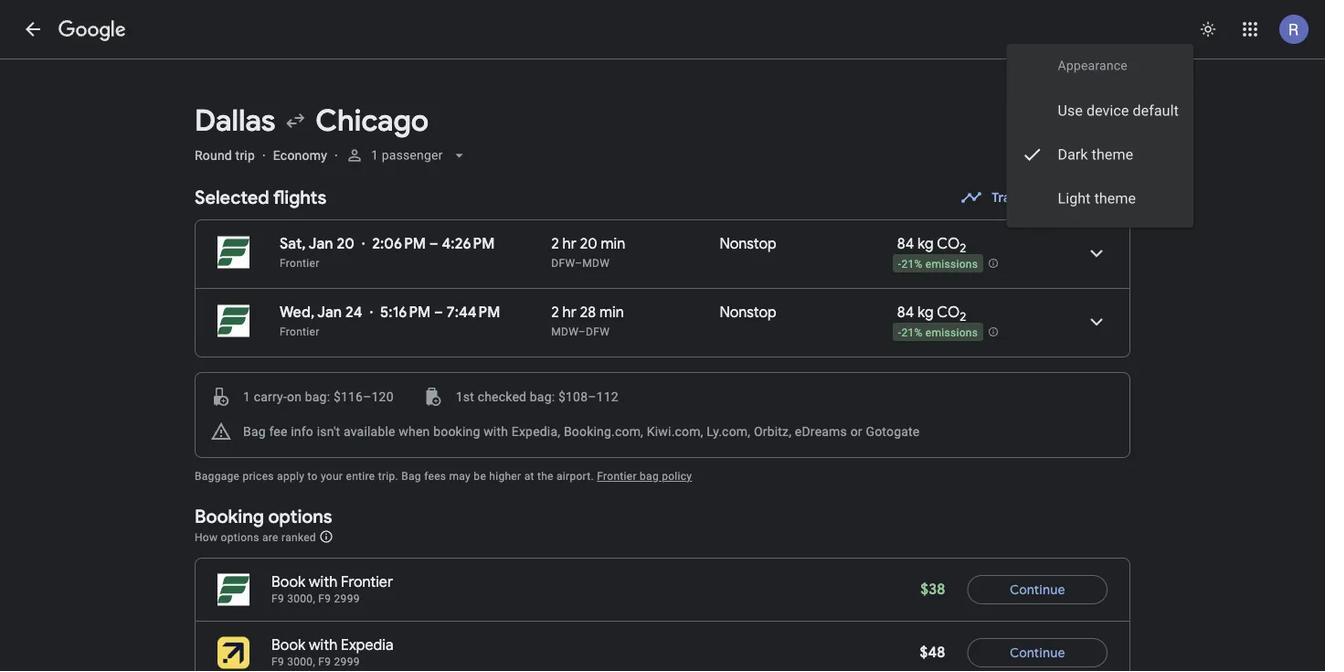 Task type: vqa. For each thing, say whether or not it's contained in the screenshot.
Baggage
yes



Task type: locate. For each thing, give the bounding box(es) containing it.
1 vertical spatial $38
[[921, 580, 946, 599]]

options up the ranked
[[268, 505, 332, 528]]

3000, up book with expedia f9 3000, f9 2999
[[287, 592, 315, 605]]

2 nonstop flight. element from the top
[[720, 303, 777, 325]]

1 vertical spatial mdw
[[552, 325, 579, 338]]

1 horizontal spatial  image
[[362, 235, 365, 253]]

min inside "2 hr 28 min mdw – dfw"
[[600, 303, 624, 322]]

2999 inside book with frontier f9 3000, f9 2999
[[334, 592, 360, 605]]

1 vertical spatial emissions
[[926, 326, 978, 339]]

0 horizontal spatial options
[[221, 531, 259, 544]]

0 vertical spatial dfw
[[552, 257, 575, 270]]

$38 for $38 lowest total price
[[1082, 102, 1131, 139]]

return flight on wednesday, january 24. leaves chicago midway international airport at 5:16 pm on wednesday, january 24 and arrives at dallas/fort worth international airport at 7:44 pm on wednesday, january 24. element
[[280, 303, 500, 322]]

1 left the carry-
[[243, 389, 251, 404]]

1 horizontal spatial prices
[[1029, 189, 1067, 206]]

0 vertical spatial hr
[[563, 235, 577, 253]]

bag: up 'expedia,'
[[530, 389, 555, 404]]

1 - from the top
[[898, 258, 902, 270]]

1 horizontal spatial 1
[[371, 148, 378, 163]]

book
[[272, 573, 306, 592], [272, 636, 306, 655]]

– down 28
[[579, 325, 586, 338]]

1 vertical spatial continue button
[[968, 631, 1108, 671]]

1 continue button from the top
[[968, 568, 1108, 612]]

1 down chicago
[[371, 148, 378, 163]]

mdw down total duration 2 hr 20 min. element
[[583, 257, 610, 270]]

2 3000, from the top
[[287, 656, 315, 668]]

$38 lowest total price
[[1026, 102, 1131, 163]]

lowest
[[1026, 148, 1069, 163]]

list
[[196, 220, 1130, 357]]

emissions for 2 hr 20 min
[[926, 258, 978, 270]]

0 vertical spatial co
[[937, 235, 960, 253]]

0 vertical spatial mdw
[[583, 257, 610, 270]]

2 21% from the top
[[902, 326, 923, 339]]

with inside book with frontier f9 3000, f9 2999
[[309, 573, 338, 592]]

2 hr 28 min mdw – dfw
[[552, 303, 624, 338]]

co for 2 hr 28 min
[[937, 303, 960, 322]]

1 vertical spatial 1
[[243, 389, 251, 404]]

1 horizontal spatial bag
[[402, 470, 421, 483]]

dfw inside 2 hr 20 min dfw – mdw
[[552, 257, 575, 270]]

2 2999 from the top
[[334, 656, 360, 668]]

0 horizontal spatial prices
[[243, 470, 274, 483]]

continue for $38
[[1010, 581, 1066, 598]]

with inside book with expedia f9 3000, f9 2999
[[309, 636, 338, 655]]

frontier down the sat,
[[280, 257, 320, 270]]

nonstop
[[720, 235, 777, 253], [720, 303, 777, 322]]

0 horizontal spatial $38
[[921, 580, 946, 599]]

3000, inside book with expedia f9 3000, f9 2999
[[287, 656, 315, 668]]

0 vertical spatial $38
[[1082, 102, 1131, 139]]

1 vertical spatial nonstop
[[720, 303, 777, 322]]

light
[[1058, 190, 1091, 207]]

hr inside 2 hr 20 min dfw – mdw
[[563, 235, 577, 253]]

1 vertical spatial book
[[272, 636, 306, 655]]

options for booking
[[268, 505, 332, 528]]

1 84 from the top
[[898, 235, 915, 253]]

21% for 2 hr 28 min
[[902, 326, 923, 339]]

0 vertical spatial kg
[[918, 235, 934, 253]]

84 kg co 2 for 2 hr 20 min
[[898, 235, 967, 256]]

theme
[[1092, 146, 1134, 163], [1095, 190, 1137, 207]]

1 horizontal spatial 20
[[580, 235, 598, 253]]

1 21% from the top
[[902, 258, 923, 270]]

2 book from the top
[[272, 636, 306, 655]]

1 vertical spatial min
[[600, 303, 624, 322]]

list containing sat, jan 20
[[196, 220, 1130, 357]]

1 vertical spatial 84
[[898, 303, 915, 322]]

0 vertical spatial 84
[[898, 235, 915, 253]]

book inside book with frontier f9 3000, f9 2999
[[272, 573, 306, 592]]

0 vertical spatial 1
[[371, 148, 378, 163]]

round
[[195, 148, 232, 163]]

2 84 from the top
[[898, 303, 915, 322]]

1 horizontal spatial dfw
[[586, 325, 610, 338]]

2 hr 20 min dfw – mdw
[[552, 235, 626, 270]]

continue for $48
[[1010, 645, 1066, 661]]

0 horizontal spatial bag
[[243, 424, 266, 439]]

1 vertical spatial co
[[937, 303, 960, 322]]

0 horizontal spatial 1
[[243, 389, 251, 404]]

1 book from the top
[[272, 573, 306, 592]]

2 inside 2 hr 20 min dfw – mdw
[[552, 235, 559, 253]]

2 -21% emissions from the top
[[898, 326, 978, 339]]

2 84 kg co 2 from the top
[[898, 303, 967, 324]]

1 continue from the top
[[1010, 581, 1066, 598]]

theme for dark theme
[[1092, 146, 1134, 163]]

3000, for book with expedia
[[287, 656, 315, 668]]

frontier
[[280, 257, 320, 270], [280, 325, 320, 338], [597, 470, 637, 483], [341, 573, 393, 592]]

20 right the sat,
[[337, 235, 355, 253]]

2 vertical spatial with
[[309, 636, 338, 655]]

1 vertical spatial 3000,
[[287, 656, 315, 668]]

flight details. return flight on wednesday, january 24. leaves chicago midway international airport at 5:16 pm on wednesday, january 24 and arrives at dallas/fort worth international airport at 7:44 pm on wednesday, january 24. image
[[1075, 300, 1119, 344]]

0 horizontal spatial  image
[[335, 148, 338, 163]]

mdw inside "2 hr 28 min mdw – dfw"
[[552, 325, 579, 338]]

0 vertical spatial with
[[484, 424, 508, 439]]

0 vertical spatial emissions
[[926, 258, 978, 270]]

options down the booking on the bottom left
[[221, 531, 259, 544]]

kg for 2 hr 28 min
[[918, 303, 934, 322]]

$48
[[920, 643, 946, 662]]

0 vertical spatial theme
[[1092, 146, 1134, 163]]

0 vertical spatial min
[[601, 235, 626, 253]]

co for 2 hr 20 min
[[937, 235, 960, 253]]

None text field
[[1026, 102, 1131, 179]]

book up flight numbers f9 3000, f9 2999 text field
[[272, 636, 306, 655]]

wed, jan 24
[[280, 303, 363, 322]]

kg for 2 hr 20 min
[[918, 235, 934, 253]]

3000, inside book with frontier f9 3000, f9 2999
[[287, 592, 315, 605]]

1 nonstop from the top
[[720, 235, 777, 253]]

emissions
[[926, 258, 978, 270], [926, 326, 978, 339]]

2 hr from the top
[[563, 303, 577, 322]]

policy
[[662, 470, 692, 483]]

 image inside return flight on wednesday, january 24. leaves chicago midway international airport at 5:16 pm on wednesday, january 24 and arrives at dallas/fort worth international airport at 7:44 pm on wednesday, january 24. element
[[370, 304, 373, 322]]

2999 for expedia
[[334, 656, 360, 668]]

options for how
[[221, 531, 259, 544]]

hr inside "2 hr 28 min mdw – dfw"
[[563, 303, 577, 322]]

price
[[1102, 148, 1131, 163]]

3000,
[[287, 592, 315, 605], [287, 656, 315, 668]]

 image
[[262, 148, 266, 163]]

with up flight numbers f9 3000, f9 2999 text box
[[309, 573, 338, 592]]

dfw
[[552, 257, 575, 270], [586, 325, 610, 338]]

f9
[[272, 592, 284, 605], [318, 592, 331, 605], [272, 656, 284, 668], [318, 656, 331, 668]]

min
[[601, 235, 626, 253], [600, 303, 624, 322]]

– right departure time: 5:16 pm. text field
[[434, 303, 443, 322]]

0 vertical spatial 21%
[[902, 258, 923, 270]]

mdw inside 2 hr 20 min dfw – mdw
[[583, 257, 610, 270]]

kiwi.com,
[[647, 424, 704, 439]]

bag right trip. at bottom
[[402, 470, 421, 483]]

2 emissions from the top
[[926, 326, 978, 339]]

1 inside 1 carry-on bag costs between 116 us dollars and 120 us dollars element
[[243, 389, 251, 404]]

$38 for $38
[[921, 580, 946, 599]]

48 US dollars text field
[[920, 643, 946, 662]]

20 up 28
[[580, 235, 598, 253]]

to
[[308, 470, 318, 483]]

1 horizontal spatial bag:
[[530, 389, 555, 404]]

jan for sat,
[[309, 235, 333, 253]]

0 vertical spatial prices
[[1029, 189, 1067, 206]]

1 horizontal spatial mdw
[[583, 257, 610, 270]]

$38
[[1082, 102, 1131, 139], [921, 580, 946, 599]]

2 nonstop from the top
[[720, 303, 777, 322]]

light theme
[[1058, 190, 1137, 207]]

list inside main content
[[196, 220, 1130, 357]]

prices left the apply on the bottom left of page
[[243, 470, 274, 483]]

main content
[[195, 59, 1131, 671]]

–
[[430, 235, 439, 253], [575, 257, 583, 270], [434, 303, 443, 322], [579, 325, 586, 338]]

1 nonstop flight. element from the top
[[720, 235, 777, 256]]

38 US dollars text field
[[921, 580, 946, 599]]

84 kg co 2
[[898, 235, 967, 256], [898, 303, 967, 324]]

higher
[[489, 470, 521, 483]]

1 vertical spatial -21% emissions
[[898, 326, 978, 339]]

min for 2 hr 20 min
[[601, 235, 626, 253]]

hr left 28
[[563, 303, 577, 322]]

1 vertical spatial nonstop flight. element
[[720, 303, 777, 325]]

continue
[[1010, 581, 1066, 598], [1010, 645, 1066, 661]]

2999
[[334, 592, 360, 605], [334, 656, 360, 668]]

1 vertical spatial continue
[[1010, 645, 1066, 661]]

frontier left bag
[[597, 470, 637, 483]]

2 continue button from the top
[[968, 631, 1108, 671]]

 image
[[335, 148, 338, 163], [362, 235, 365, 253], [370, 304, 373, 322]]

 image left 2:06 pm "text box"
[[362, 235, 365, 253]]

nonstop flight. element for 2 hr 28 min
[[720, 303, 777, 325]]

mdw up $108–112
[[552, 325, 579, 338]]

bag: inside the first checked bag costs between 108 us dollars and 112 us dollars element
[[530, 389, 555, 404]]

1 -21% emissions from the top
[[898, 258, 978, 270]]

isn't
[[317, 424, 340, 439]]

1 3000, from the top
[[287, 592, 315, 605]]

– up 28
[[575, 257, 583, 270]]

0 horizontal spatial mdw
[[552, 325, 579, 338]]

2
[[552, 235, 559, 253], [960, 240, 967, 256], [552, 303, 559, 322], [960, 309, 967, 324]]

prices left the learn more about tracked prices icon
[[1029, 189, 1067, 206]]

with down checked
[[484, 424, 508, 439]]

$38 inside $38 lowest total price
[[1082, 102, 1131, 139]]

with
[[484, 424, 508, 439], [309, 573, 338, 592], [309, 636, 338, 655]]

20
[[337, 235, 355, 253], [580, 235, 598, 253]]

jan left 24
[[317, 303, 342, 322]]

track
[[992, 189, 1026, 206]]

0 vertical spatial continue
[[1010, 581, 1066, 598]]

1 vertical spatial prices
[[243, 470, 274, 483]]

go back image
[[22, 18, 44, 40]]

1 vertical spatial kg
[[918, 303, 934, 322]]

learn more about booking options image
[[319, 529, 334, 544]]

0 vertical spatial 84 kg co 2
[[898, 235, 967, 256]]

theme inside radio item
[[1092, 146, 1134, 163]]

theme for light theme
[[1095, 190, 1137, 207]]

2 20 from the left
[[580, 235, 598, 253]]

when
[[399, 424, 430, 439]]

Arrival time: 7:44 PM. text field
[[447, 303, 500, 322]]

0 vertical spatial book
[[272, 573, 306, 592]]

0 vertical spatial nonstop
[[720, 235, 777, 253]]

1 vertical spatial dfw
[[586, 325, 610, 338]]

0 horizontal spatial 20
[[337, 235, 355, 253]]

20 for hr
[[580, 235, 598, 253]]

2 co from the top
[[937, 303, 960, 322]]

2 - from the top
[[898, 326, 902, 339]]

1 bag: from the left
[[305, 389, 330, 404]]

1 vertical spatial jan
[[317, 303, 342, 322]]

0 vertical spatial continue button
[[968, 568, 1108, 612]]

1 for 1 carry-on bag: $116–120
[[243, 389, 251, 404]]

0 vertical spatial nonstop flight. element
[[720, 235, 777, 256]]

nonstop for 2 hr 20 min
[[720, 235, 777, 253]]

selected flights
[[195, 186, 327, 209]]

1 inside 1 passenger popup button
[[371, 148, 378, 163]]

20 inside 2 hr 20 min dfw – mdw
[[580, 235, 598, 253]]

0 vertical spatial 3000,
[[287, 592, 315, 605]]

 image right 24
[[370, 304, 373, 322]]

1 horizontal spatial $38
[[1082, 102, 1131, 139]]

0 horizontal spatial bag:
[[305, 389, 330, 404]]

1 vertical spatial 84 kg co 2
[[898, 303, 967, 324]]

fee
[[269, 424, 288, 439]]

jan right the sat,
[[309, 235, 333, 253]]

1 vertical spatial -
[[898, 326, 902, 339]]

frontier down "wed,"
[[280, 325, 320, 338]]

round trip
[[195, 148, 255, 163]]

apply
[[277, 470, 305, 483]]

bag: right on
[[305, 389, 330, 404]]

booking.com,
[[564, 424, 644, 439]]

0 vertical spatial bag
[[243, 424, 266, 439]]

84
[[898, 235, 915, 253], [898, 303, 915, 322]]

1 84 kg co 2 from the top
[[898, 235, 967, 256]]

1 horizontal spatial options
[[268, 505, 332, 528]]

7:44 pm
[[447, 303, 500, 322]]

dark theme
[[1058, 146, 1134, 163]]

0 vertical spatial -21% emissions
[[898, 258, 978, 270]]

frontier bag policy link
[[597, 470, 692, 483]]

1 vertical spatial 21%
[[902, 326, 923, 339]]

1 vertical spatial hr
[[563, 303, 577, 322]]

2999 up expedia
[[334, 592, 360, 605]]

prices for baggage
[[243, 470, 274, 483]]

hr up "2 hr 28 min mdw – dfw" in the left of the page
[[563, 235, 577, 253]]

mdw
[[583, 257, 610, 270], [552, 325, 579, 338]]

jan for wed,
[[317, 303, 342, 322]]

2999 down expedia
[[334, 656, 360, 668]]

Departure time: 2:06 PM. text field
[[372, 235, 426, 253]]

use device default
[[1058, 102, 1179, 119]]

 image right economy
[[335, 148, 338, 163]]

3000, down flight numbers f9 3000, f9 2999 text box
[[287, 656, 315, 668]]

min for 2 hr 28 min
[[600, 303, 624, 322]]

flights
[[273, 186, 327, 209]]

1 emissions from the top
[[926, 258, 978, 270]]

Arrival time: 4:26 PM. text field
[[442, 235, 495, 253]]

0 horizontal spatial dfw
[[552, 257, 575, 270]]

expedia,
[[512, 424, 561, 439]]

min up total duration 2 hr 28 min. element
[[601, 235, 626, 253]]

84 for 2 hr 28 min
[[898, 303, 915, 322]]

2 horizontal spatial  image
[[370, 304, 373, 322]]

0 vertical spatial -
[[898, 258, 902, 270]]

0 vertical spatial 2999
[[334, 592, 360, 605]]

21% for 2 hr 20 min
[[902, 258, 923, 270]]

booking
[[434, 424, 480, 439]]

default
[[1133, 102, 1179, 119]]

appearance group
[[1007, 57, 1194, 220]]

1 vertical spatial theme
[[1095, 190, 1137, 207]]

1 vertical spatial  image
[[362, 235, 365, 253]]

21%
[[902, 258, 923, 270], [902, 326, 923, 339]]

book up flight numbers f9 3000, f9 2999 text box
[[272, 573, 306, 592]]

1 2999 from the top
[[334, 592, 360, 605]]

dfw down 28
[[586, 325, 610, 338]]

0 vertical spatial jan
[[309, 235, 333, 253]]

co
[[937, 235, 960, 253], [937, 303, 960, 322]]

1 co from the top
[[937, 235, 960, 253]]

2 bag: from the left
[[530, 389, 555, 404]]

min inside 2 hr 20 min dfw – mdw
[[601, 235, 626, 253]]

84 for 2 hr 20 min
[[898, 235, 915, 253]]

1 vertical spatial options
[[221, 531, 259, 544]]

nonstop flight. element for 2 hr 20 min
[[720, 235, 777, 256]]

0 vertical spatial options
[[268, 505, 332, 528]]

gotogate
[[866, 424, 920, 439]]

1 kg from the top
[[918, 235, 934, 253]]

1 vertical spatial with
[[309, 573, 338, 592]]

book inside book with expedia f9 3000, f9 2999
[[272, 636, 306, 655]]

prices
[[1029, 189, 1067, 206], [243, 470, 274, 483]]

wed,
[[280, 303, 315, 322]]

1 vertical spatial 2999
[[334, 656, 360, 668]]

1 hr from the top
[[563, 235, 577, 253]]

with up flight numbers f9 3000, f9 2999 text field
[[309, 636, 338, 655]]

2 continue from the top
[[1010, 645, 1066, 661]]

1st
[[456, 389, 474, 404]]

– inside 2 hr 20 min dfw – mdw
[[575, 257, 583, 270]]

bag left fee
[[243, 424, 266, 439]]

nonstop flight. element
[[720, 235, 777, 256], [720, 303, 777, 325]]

dfw up "2 hr 28 min mdw – dfw" in the left of the page
[[552, 257, 575, 270]]

dfw inside "2 hr 28 min mdw – dfw"
[[586, 325, 610, 338]]

2999 inside book with expedia f9 3000, f9 2999
[[334, 656, 360, 668]]

2 kg from the top
[[918, 303, 934, 322]]

total duration 2 hr 28 min. element
[[552, 303, 720, 325]]

min right 28
[[600, 303, 624, 322]]

 image inside departing flight on saturday, january 20. leaves dallas/fort worth international airport at 2:06 pm on saturday, january 20 and arrives at chicago midway international airport at 4:26 pm on saturday, january 20. "element"
[[362, 235, 365, 253]]

economy
[[273, 148, 327, 163]]

frontier up flight numbers f9 3000, f9 2999 text box
[[341, 573, 393, 592]]

jan
[[309, 235, 333, 253], [317, 303, 342, 322]]

learn more about booking options element
[[319, 527, 334, 547]]

2 inside "2 hr 28 min mdw – dfw"
[[552, 303, 559, 322]]

2 vertical spatial  image
[[370, 304, 373, 322]]

1 20 from the left
[[337, 235, 355, 253]]

orbitz,
[[754, 424, 792, 439]]



Task type: describe. For each thing, give the bounding box(es) containing it.
frontier inside book with frontier f9 3000, f9 2999
[[341, 573, 393, 592]]

28
[[580, 303, 596, 322]]

trip.
[[378, 470, 399, 483]]

the
[[538, 470, 554, 483]]

checked
[[478, 389, 527, 404]]

chicago
[[316, 102, 429, 139]]

book with frontier f9 3000, f9 2999
[[272, 573, 393, 605]]

bag fee info isn't available when booking with expedia, booking.com, kiwi.com, ly.com, orbitz, edreams or gotogate
[[243, 424, 920, 439]]

1st checked bag: $108–112
[[456, 389, 619, 404]]

20 for jan
[[337, 235, 355, 253]]

booking options
[[195, 505, 332, 528]]

on
[[287, 389, 302, 404]]

total duration 2 hr 20 min. element
[[552, 235, 720, 256]]

-21% emissions for 2 hr 20 min
[[898, 258, 978, 270]]

device
[[1087, 102, 1130, 119]]

dark
[[1058, 146, 1089, 163]]

share button
[[1047, 73, 1131, 95]]

- for 2 hr 28 min
[[898, 326, 902, 339]]

Flight numbers F9 3000, F9 2999 text field
[[272, 592, 360, 605]]

-21% emissions for 2 hr 28 min
[[898, 326, 978, 339]]

continue button for $38
[[968, 568, 1108, 612]]

available
[[344, 424, 396, 439]]

5:16 pm – 7:44 pm
[[380, 303, 500, 322]]

84 kg co 2 for 2 hr 28 min
[[898, 303, 967, 324]]

baggage
[[195, 470, 240, 483]]

5:16 pm
[[380, 303, 431, 322]]

2:06 pm
[[372, 235, 426, 253]]

selected
[[195, 186, 269, 209]]

prices for track
[[1029, 189, 1067, 206]]

sat,
[[280, 235, 306, 253]]

– left arrival time: 4:26 pm. "text box"
[[430, 235, 439, 253]]

booking
[[195, 505, 264, 528]]

be
[[474, 470, 486, 483]]

emissions for 2 hr 28 min
[[926, 326, 978, 339]]

Dallas to Chicago and back text field
[[195, 102, 1004, 139]]

bag
[[640, 470, 659, 483]]

38 us dollars element
[[1082, 102, 1131, 139]]

1 passenger button
[[338, 133, 476, 177]]

how options are ranked
[[195, 531, 319, 544]]

1 carry-on bag costs between 116 us dollars and 120 us dollars element
[[210, 386, 394, 408]]

appearance
[[1058, 58, 1128, 73]]

loading results progress bar
[[0, 59, 1326, 62]]

book for book with expedia
[[272, 636, 306, 655]]

bag: inside 1 carry-on bag costs between 116 us dollars and 120 us dollars element
[[305, 389, 330, 404]]

expedia
[[341, 636, 394, 655]]

 image for 20
[[362, 235, 365, 253]]

24
[[346, 303, 363, 322]]

book for book with frontier
[[272, 573, 306, 592]]

hr for 28
[[563, 303, 577, 322]]

with for frontier
[[309, 573, 338, 592]]

continue button for $48
[[968, 631, 1108, 671]]

– inside "2 hr 28 min mdw – dfw"
[[579, 325, 586, 338]]

fees
[[424, 470, 446, 483]]

 image for 24
[[370, 304, 373, 322]]

- for 2 hr 20 min
[[898, 258, 902, 270]]

dallas
[[195, 102, 276, 139]]

dark theme radio item
[[1007, 133, 1194, 176]]

carry-
[[254, 389, 287, 404]]

may
[[449, 470, 471, 483]]

3000, for book with frontier
[[287, 592, 315, 605]]

share
[[1082, 76, 1116, 92]]

how
[[195, 531, 218, 544]]

1 carry-on bag: $116–120
[[243, 389, 394, 404]]

total
[[1072, 148, 1099, 163]]

with for expedia
[[309, 636, 338, 655]]

$108–112
[[559, 389, 619, 404]]

entire
[[346, 470, 375, 483]]

sat, jan 20
[[280, 235, 355, 253]]

book with expedia f9 3000, f9 2999
[[272, 636, 394, 668]]

$116–120
[[334, 389, 394, 404]]

4:26 pm
[[442, 235, 495, 253]]

departing flight on saturday, january 20. leaves dallas/fort worth international airport at 2:06 pm on saturday, january 20 and arrives at chicago midway international airport at 4:26 pm on saturday, january 20. element
[[280, 235, 495, 253]]

track prices
[[992, 189, 1067, 206]]

use
[[1058, 102, 1083, 119]]

2999 for frontier
[[334, 592, 360, 605]]

airport.
[[557, 470, 594, 483]]

0 vertical spatial  image
[[335, 148, 338, 163]]

main content containing dallas
[[195, 59, 1131, 671]]

edreams
[[795, 424, 847, 439]]

passenger
[[382, 148, 443, 163]]

ly.com,
[[707, 424, 751, 439]]

your
[[321, 470, 343, 483]]

1 for 1 passenger
[[371, 148, 378, 163]]

trip
[[236, 148, 255, 163]]

1 vertical spatial bag
[[402, 470, 421, 483]]

are
[[262, 531, 279, 544]]

Flight numbers F9 3000, F9 2999 text field
[[272, 656, 360, 668]]

flight details. departing flight on saturday, january 20. leaves dallas/fort worth international airport at 2:06 pm on saturday, january 20 and arrives at chicago midway international airport at 4:26 pm on saturday, january 20. image
[[1075, 231, 1119, 275]]

change appearance image
[[1187, 7, 1231, 51]]

nonstop for 2 hr 28 min
[[720, 303, 777, 322]]

hr for 20
[[563, 235, 577, 253]]

or
[[851, 424, 863, 439]]

baggage prices apply to your entire trip.  bag fees may be higher at the airport. frontier bag policy
[[195, 470, 692, 483]]

at
[[524, 470, 535, 483]]

Departure time: 5:16 PM. text field
[[380, 303, 431, 322]]

none text field containing $38
[[1026, 102, 1131, 179]]

learn more about tracked prices image
[[1071, 189, 1087, 206]]

first checked bag costs between 108 us dollars and 112 us dollars element
[[423, 386, 619, 408]]

2:06 pm – 4:26 pm
[[372, 235, 495, 253]]

info
[[291, 424, 314, 439]]

ranked
[[282, 531, 316, 544]]

1 passenger
[[371, 148, 443, 163]]



